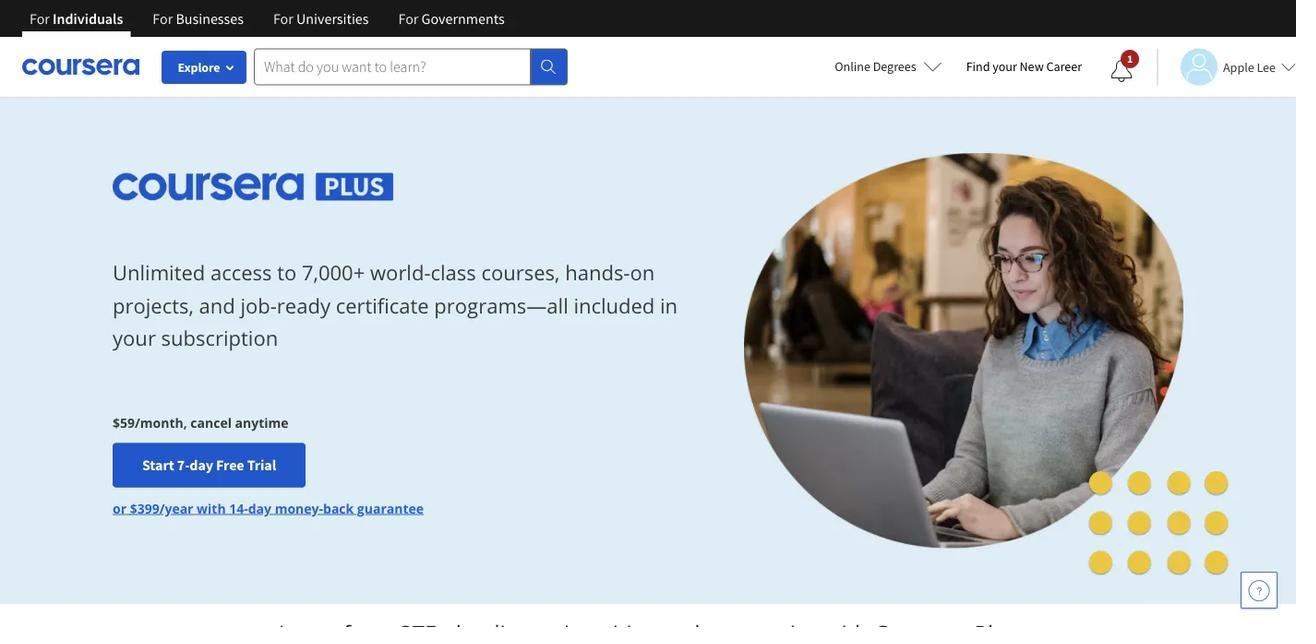 Task type: locate. For each thing, give the bounding box(es) containing it.
None search field
[[254, 48, 568, 85]]

for left universities
[[273, 9, 293, 28]]

2 for from the left
[[153, 9, 173, 28]]

$399
[[130, 500, 159, 517]]

/year
[[159, 500, 193, 517]]

3 for from the left
[[273, 9, 293, 28]]

0 vertical spatial day
[[190, 456, 213, 475]]

career
[[1046, 58, 1082, 75]]

money-
[[275, 500, 323, 517]]

access
[[210, 259, 272, 287]]

businesses
[[176, 9, 244, 28]]

1 horizontal spatial day
[[248, 500, 271, 517]]

projects,
[[113, 292, 194, 319]]

or $399 /year with 14-day money-back guarantee
[[113, 500, 424, 517]]

online degrees
[[835, 58, 916, 75]]

0 horizontal spatial your
[[113, 324, 156, 352]]

on
[[630, 259, 655, 287]]

for left the individuals
[[30, 9, 50, 28]]

coursera plus image
[[113, 173, 394, 201]]

and
[[199, 292, 235, 319]]

for
[[30, 9, 50, 28], [153, 9, 173, 28], [273, 9, 293, 28], [398, 9, 419, 28]]

apple lee button
[[1157, 48, 1296, 85]]

back
[[323, 500, 354, 517]]

help center image
[[1248, 580, 1270, 602]]

universities
[[296, 9, 369, 28]]

0 horizontal spatial day
[[190, 456, 213, 475]]

free
[[216, 456, 244, 475]]

your inside unlimited access to 7,000+ world-class courses, hands-on projects, and job-ready certificate programs—all included in your subscription
[[113, 324, 156, 352]]

1 vertical spatial your
[[113, 324, 156, 352]]

for up what do you want to learn? text field
[[398, 9, 419, 28]]

hands-
[[565, 259, 630, 287]]

trial
[[247, 456, 276, 475]]

start
[[142, 456, 174, 475]]

day
[[190, 456, 213, 475], [248, 500, 271, 517]]

for for universities
[[273, 9, 293, 28]]

your
[[993, 58, 1017, 75], [113, 324, 156, 352]]

your down projects,
[[113, 324, 156, 352]]

your right find
[[993, 58, 1017, 75]]

4 for from the left
[[398, 9, 419, 28]]

for for individuals
[[30, 9, 50, 28]]

degrees
[[873, 58, 916, 75]]

job-
[[240, 292, 277, 319]]

included
[[574, 292, 655, 319]]

subscription
[[161, 324, 278, 352]]

find
[[966, 58, 990, 75]]

for left businesses
[[153, 9, 173, 28]]

1 for from the left
[[30, 9, 50, 28]]

7-
[[177, 456, 190, 475]]

ready
[[277, 292, 330, 319]]

or
[[113, 500, 127, 517]]

programs—all
[[434, 292, 568, 319]]

in
[[660, 292, 678, 319]]

for businesses
[[153, 9, 244, 28]]

courses,
[[481, 259, 560, 287]]

for for businesses
[[153, 9, 173, 28]]

1 horizontal spatial your
[[993, 58, 1017, 75]]

for for governments
[[398, 9, 419, 28]]

for individuals
[[30, 9, 123, 28]]

day left free
[[190, 456, 213, 475]]

explore button
[[162, 51, 246, 84]]

online
[[835, 58, 870, 75]]

1 vertical spatial day
[[248, 500, 271, 517]]

day left the money-
[[248, 500, 271, 517]]



Task type: describe. For each thing, give the bounding box(es) containing it.
with
[[197, 500, 226, 517]]

certificate
[[336, 292, 429, 319]]

anytime
[[235, 414, 289, 431]]

lee
[[1257, 59, 1276, 75]]

individuals
[[53, 9, 123, 28]]

$59 /month, cancel anytime
[[113, 414, 289, 431]]

for universities
[[273, 9, 369, 28]]

new
[[1020, 58, 1044, 75]]

find your new career link
[[957, 55, 1091, 78]]

What do you want to learn? text field
[[254, 48, 531, 85]]

unlimited access to 7,000+ world-class courses, hands-on projects, and job-ready certificate programs—all included in your subscription
[[113, 259, 678, 352]]

cancel
[[191, 414, 232, 431]]

find your new career
[[966, 58, 1082, 75]]

show notifications image
[[1111, 60, 1133, 82]]

guarantee
[[357, 500, 424, 517]]

0 vertical spatial your
[[993, 58, 1017, 75]]

banner navigation
[[15, 0, 519, 37]]

14-
[[229, 500, 248, 517]]

for governments
[[398, 9, 505, 28]]

1
[[1127, 52, 1133, 66]]

start 7-day free trial button
[[113, 443, 306, 488]]

unlimited
[[113, 259, 205, 287]]

explore
[[178, 59, 220, 76]]

class
[[431, 259, 476, 287]]

$59
[[113, 414, 135, 431]]

apple lee
[[1223, 59, 1276, 75]]

to
[[277, 259, 297, 287]]

7,000+
[[302, 259, 365, 287]]

apple
[[1223, 59, 1254, 75]]

start 7-day free trial
[[142, 456, 276, 475]]

/month,
[[135, 414, 187, 431]]

1 button
[[1096, 49, 1148, 93]]

day inside button
[[190, 456, 213, 475]]

coursera image
[[22, 52, 139, 81]]

online degrees button
[[820, 46, 957, 87]]

world-
[[370, 259, 431, 287]]

governments
[[422, 9, 505, 28]]



Task type: vqa. For each thing, say whether or not it's contained in the screenshot.
'PAST'
no



